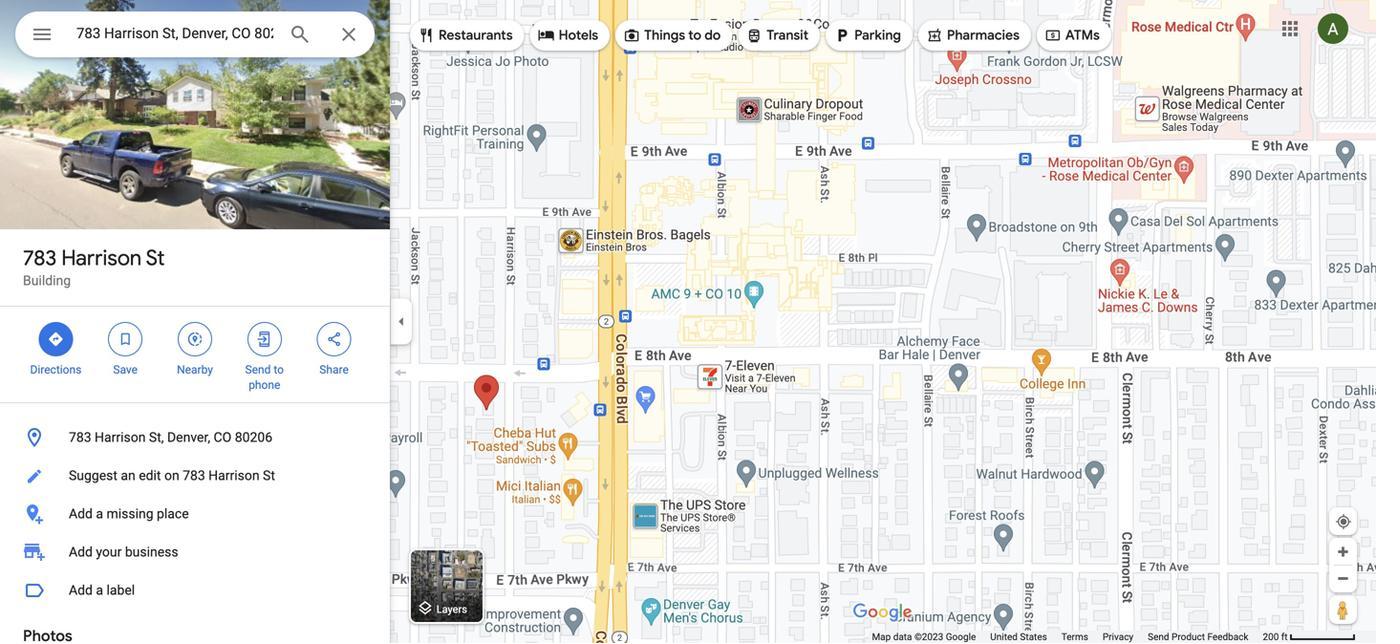 Task type: locate. For each thing, give the bounding box(es) containing it.
 pharmacies
[[926, 25, 1020, 46]]

1 a from the top
[[96, 506, 103, 522]]

1 horizontal spatial 783
[[69, 430, 91, 445]]

co
[[214, 430, 232, 445]]

to inside  things to do
[[688, 27, 701, 44]]

footer containing map data ©2023 google
[[872, 631, 1263, 643]]

0 horizontal spatial to
[[274, 363, 284, 377]]

a left label
[[96, 582, 103, 598]]

0 vertical spatial st
[[146, 245, 165, 271]]

footer
[[872, 631, 1263, 643]]

ft
[[1281, 631, 1288, 643]]

zoom out image
[[1336, 571, 1350, 586]]

1 add from the top
[[69, 506, 93, 522]]

add down suggest at the left of page
[[69, 506, 93, 522]]

suggest an edit on 783 harrison st
[[69, 468, 275, 484]]

add a label button
[[0, 571, 390, 610]]

©2023
[[915, 631, 944, 643]]

harrison for st,
[[95, 430, 146, 445]]

to left do
[[688, 27, 701, 44]]

0 horizontal spatial 783
[[23, 245, 56, 271]]

send inside button
[[1148, 631, 1169, 643]]

send to phone
[[245, 363, 284, 392]]

footer inside the google maps element
[[872, 631, 1263, 643]]

add your business
[[69, 544, 178, 560]]

 atms
[[1044, 25, 1100, 46]]

google
[[946, 631, 976, 643]]

200 ft button
[[1263, 631, 1356, 643]]

label
[[107, 582, 135, 598]]

 restaurants
[[418, 25, 513, 46]]

privacy button
[[1103, 631, 1134, 643]]

1 horizontal spatial to
[[688, 27, 701, 44]]

harrison down co
[[209, 468, 260, 484]]

show street view coverage image
[[1329, 595, 1357, 624]]

783 up building
[[23, 245, 56, 271]]

None field
[[76, 22, 273, 45]]

a
[[96, 506, 103, 522], [96, 582, 103, 598]]

suggest an edit on 783 harrison st button
[[0, 457, 390, 495]]

0 horizontal spatial st
[[146, 245, 165, 271]]

1 vertical spatial a
[[96, 582, 103, 598]]

a for missing
[[96, 506, 103, 522]]

send up phone on the left
[[245, 363, 271, 377]]

783 harrison st, denver, co 80206
[[69, 430, 272, 445]]

to
[[688, 27, 701, 44], [274, 363, 284, 377]]

to up phone on the left
[[274, 363, 284, 377]]

783 right on
[[183, 468, 205, 484]]


[[1044, 25, 1062, 46]]


[[833, 25, 851, 46]]


[[325, 329, 343, 350]]

to inside send to phone
[[274, 363, 284, 377]]

layers
[[436, 603, 467, 615]]

a left missing
[[96, 506, 103, 522]]

1 horizontal spatial send
[[1148, 631, 1169, 643]]

1 vertical spatial add
[[69, 544, 93, 560]]

pharmacies
[[947, 27, 1020, 44]]

200
[[1263, 631, 1279, 643]]

united states
[[990, 631, 1047, 643]]

0 vertical spatial send
[[245, 363, 271, 377]]

united
[[990, 631, 1018, 643]]

2 vertical spatial 783
[[183, 468, 205, 484]]

send product feedback button
[[1148, 631, 1249, 643]]

1 horizontal spatial st
[[263, 468, 275, 484]]

3 add from the top
[[69, 582, 93, 598]]

783 harrison st building
[[23, 245, 165, 289]]

st inside button
[[263, 468, 275, 484]]

transit
[[767, 27, 809, 44]]

2 add from the top
[[69, 544, 93, 560]]

0 horizontal spatial send
[[245, 363, 271, 377]]

harrison inside 783 harrison st building
[[61, 245, 142, 271]]


[[186, 329, 204, 350]]

add a missing place
[[69, 506, 189, 522]]

1 vertical spatial to
[[274, 363, 284, 377]]


[[926, 25, 943, 46]]

add left label
[[69, 582, 93, 598]]

783 up suggest at the left of page
[[69, 430, 91, 445]]

add left your
[[69, 544, 93, 560]]

783 inside 783 harrison st building
[[23, 245, 56, 271]]

do
[[705, 27, 721, 44]]

783
[[23, 245, 56, 271], [69, 430, 91, 445], [183, 468, 205, 484]]

product
[[1172, 631, 1205, 643]]

2 horizontal spatial 783
[[183, 468, 205, 484]]

2 vertical spatial add
[[69, 582, 93, 598]]

building
[[23, 273, 71, 289]]

0 vertical spatial 783
[[23, 245, 56, 271]]

data
[[893, 631, 912, 643]]

2 a from the top
[[96, 582, 103, 598]]

st inside 783 harrison st building
[[146, 245, 165, 271]]

map
[[872, 631, 891, 643]]

 search field
[[15, 11, 375, 61]]


[[538, 25, 555, 46]]

2 vertical spatial harrison
[[209, 468, 260, 484]]

0 vertical spatial harrison
[[61, 245, 142, 271]]

add for add a label
[[69, 582, 93, 598]]

suggest
[[69, 468, 117, 484]]

directions
[[30, 363, 82, 377]]

united states button
[[990, 631, 1047, 643]]

google maps element
[[0, 0, 1376, 643]]

 button
[[15, 11, 69, 61]]

states
[[1020, 631, 1047, 643]]

an
[[121, 468, 135, 484]]

st
[[146, 245, 165, 271], [263, 468, 275, 484]]

add your business link
[[0, 533, 390, 571]]

1 vertical spatial harrison
[[95, 430, 146, 445]]

harrison left st,
[[95, 430, 146, 445]]

0 vertical spatial a
[[96, 506, 103, 522]]

harrison
[[61, 245, 142, 271], [95, 430, 146, 445], [209, 468, 260, 484]]

send inside send to phone
[[245, 363, 271, 377]]

0 vertical spatial add
[[69, 506, 93, 522]]

send
[[245, 363, 271, 377], [1148, 631, 1169, 643]]

0 vertical spatial to
[[688, 27, 701, 44]]

1 vertical spatial 783
[[69, 430, 91, 445]]

1 vertical spatial send
[[1148, 631, 1169, 643]]

send left product
[[1148, 631, 1169, 643]]

st,
[[149, 430, 164, 445]]

add
[[69, 506, 93, 522], [69, 544, 93, 560], [69, 582, 93, 598]]

terms
[[1062, 631, 1088, 643]]

1 vertical spatial st
[[263, 468, 275, 484]]

harrison up building
[[61, 245, 142, 271]]



Task type: vqa. For each thing, say whether or not it's contained in the screenshot.
this in the button
no



Task type: describe. For each thing, give the bounding box(es) containing it.
map data ©2023 google
[[872, 631, 976, 643]]

restaurants
[[439, 27, 513, 44]]

business
[[125, 544, 178, 560]]

parking
[[854, 27, 901, 44]]

200 ft
[[1263, 631, 1288, 643]]


[[117, 329, 134, 350]]

phone
[[249, 378, 280, 392]]

 transit
[[746, 25, 809, 46]]

save
[[113, 363, 138, 377]]

zoom in image
[[1336, 545, 1350, 559]]

show your location image
[[1335, 513, 1352, 530]]

privacy
[[1103, 631, 1134, 643]]

denver,
[[167, 430, 210, 445]]

 things to do
[[623, 25, 721, 46]]

none field inside 783 harrison st, denver, co 80206 field
[[76, 22, 273, 45]]


[[256, 329, 273, 350]]

send product feedback
[[1148, 631, 1249, 643]]

80206
[[235, 430, 272, 445]]

things
[[644, 27, 685, 44]]

harrison for st
[[61, 245, 142, 271]]

add for add your business
[[69, 544, 93, 560]]

on
[[164, 468, 179, 484]]

add for add a missing place
[[69, 506, 93, 522]]


[[31, 21, 54, 48]]

your
[[96, 544, 122, 560]]

google account: angela cha  
(angela.cha@adept.ai) image
[[1318, 14, 1348, 44]]

edit
[[139, 468, 161, 484]]

783 harrison st main content
[[0, 0, 390, 643]]

collapse side panel image
[[391, 311, 412, 332]]

atms
[[1065, 27, 1100, 44]]

783 Harrison St, Denver, CO 80206 field
[[15, 11, 375, 57]]


[[623, 25, 640, 46]]

missing
[[107, 506, 153, 522]]

 hotels
[[538, 25, 598, 46]]

add a missing place button
[[0, 495, 390, 533]]

783 for st,
[[69, 430, 91, 445]]

place
[[157, 506, 189, 522]]

share
[[319, 363, 349, 377]]

783 for st
[[23, 245, 56, 271]]

send for send product feedback
[[1148, 631, 1169, 643]]

feedback
[[1207, 631, 1249, 643]]


[[418, 25, 435, 46]]


[[746, 25, 763, 46]]


[[47, 329, 64, 350]]

terms button
[[1062, 631, 1088, 643]]

a for label
[[96, 582, 103, 598]]

783 harrison st, denver, co 80206 button
[[0, 419, 390, 457]]

nearby
[[177, 363, 213, 377]]

add a label
[[69, 582, 135, 598]]

send for send to phone
[[245, 363, 271, 377]]

 parking
[[833, 25, 901, 46]]

hotels
[[559, 27, 598, 44]]

actions for 783 harrison st region
[[0, 307, 390, 402]]



